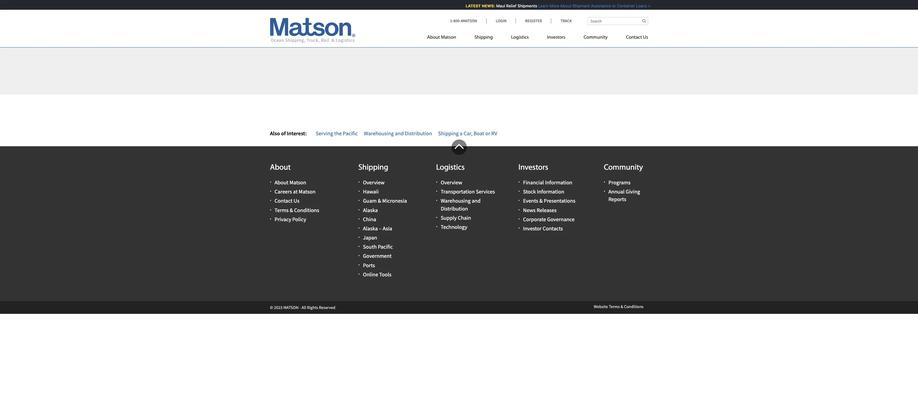 Task type: vqa. For each thing, say whether or not it's contained in the screenshot.
West in the FULL INTERMODAL SERVICES For shipments originating from or destined to points beyond the West Coast, Matson can arrange the complete transportation from origin to destination using
no



Task type: describe. For each thing, give the bounding box(es) containing it.
‐
[[300, 305, 301, 311]]

backtop image
[[452, 140, 467, 155]]

about matson link for the shipping link
[[428, 32, 466, 45]]

website
[[594, 304, 608, 310]]

0 horizontal spatial distribution
[[405, 130, 432, 137]]

corporate governance link
[[523, 216, 575, 223]]

loans
[[633, 3, 644, 8]]

& inside about matson careers at matson contact us terms & conditions privacy policy
[[290, 207, 293, 214]]

financial information stock information events & presentations news releases corporate governance investor contacts
[[523, 179, 576, 232]]

contact us
[[627, 35, 649, 40]]

news:
[[479, 3, 492, 8]]

website terms & conditions link
[[594, 304, 644, 310]]

policy
[[293, 216, 306, 223]]

technology
[[441, 224, 468, 231]]

chain
[[458, 214, 471, 221]]

learn
[[535, 3, 546, 8]]

of
[[281, 130, 286, 137]]

overview transportation services warehousing and distribution supply chain technology
[[441, 179, 495, 231]]

supply
[[441, 214, 457, 221]]

investors inside the investors link
[[547, 35, 566, 40]]

overview for transportation
[[441, 179, 463, 186]]

serving the pacific
[[316, 130, 358, 137]]

events
[[523, 198, 539, 205]]

privacy policy link
[[275, 216, 306, 223]]

serving
[[316, 130, 333, 137]]

about for about matson
[[428, 35, 440, 40]]

& right website
[[621, 304, 624, 310]]

contact inside about matson careers at matson contact us terms & conditions privacy policy
[[275, 198, 293, 205]]

shipping a car, boat or rv
[[439, 130, 498, 137]]

0 horizontal spatial pacific
[[343, 130, 358, 137]]

alaska – asia link
[[363, 225, 393, 232]]

1-800-4matson link
[[450, 18, 487, 23]]

releases
[[537, 207, 557, 214]]

all
[[302, 305, 306, 311]]

investor
[[523, 225, 542, 232]]

careers at matson link
[[275, 188, 316, 195]]

contact inside top menu navigation
[[627, 35, 643, 40]]

–
[[379, 225, 382, 232]]

2023 matson
[[274, 305, 299, 311]]

the
[[334, 130, 342, 137]]

about matson link for careers at matson link at the left top
[[275, 179, 307, 186]]

login link
[[487, 18, 516, 23]]

micronesia
[[383, 198, 407, 205]]

track link
[[552, 18, 572, 23]]

rights
[[307, 305, 318, 311]]

terms & conditions link
[[275, 207, 319, 214]]

online tools link
[[363, 271, 392, 278]]

learn more about shipment assistance or container loans > link
[[535, 3, 648, 8]]

about matson careers at matson contact us terms & conditions privacy policy
[[275, 179, 319, 223]]

Search search field
[[588, 17, 649, 25]]

government link
[[363, 253, 392, 260]]

assistance
[[588, 3, 608, 8]]

south
[[363, 244, 377, 251]]

register link
[[516, 18, 552, 23]]

transportation services link
[[441, 188, 495, 195]]

presentations
[[544, 198, 576, 205]]

0 horizontal spatial shipping
[[359, 164, 389, 172]]

2 vertical spatial matson
[[299, 188, 316, 195]]

governance
[[548, 216, 575, 223]]

1 vertical spatial information
[[537, 188, 565, 195]]

terms inside about matson careers at matson contact us terms & conditions privacy policy
[[275, 207, 289, 214]]

container
[[614, 3, 632, 8]]

0 vertical spatial information
[[545, 179, 573, 186]]

1 horizontal spatial contact us link
[[617, 32, 649, 45]]

careers
[[275, 188, 292, 195]]

also
[[270, 130, 280, 137]]

& inside financial information stock information events & presentations news releases corporate governance investor contacts
[[540, 198, 543, 205]]

1 horizontal spatial terms
[[609, 304, 620, 310]]

events & presentations link
[[523, 198, 576, 205]]

overview hawaii guam & micronesia alaska china alaska – asia japan south pacific government ports online tools
[[363, 179, 407, 278]]

latest
[[462, 3, 478, 8]]

shipping link
[[466, 32, 502, 45]]

1 vertical spatial investors
[[519, 164, 549, 172]]

1 horizontal spatial shipping
[[439, 130, 459, 137]]

website terms & conditions
[[594, 304, 644, 310]]

1 alaska from the top
[[363, 207, 378, 214]]

maui
[[493, 3, 502, 8]]

1 horizontal spatial or
[[609, 3, 613, 8]]

stock information link
[[523, 188, 565, 195]]

conditions inside about matson careers at matson contact us terms & conditions privacy policy
[[294, 207, 319, 214]]

japan link
[[363, 234, 377, 241]]

asia
[[383, 225, 393, 232]]



Task type: locate. For each thing, give the bounding box(es) containing it.
services
[[476, 188, 495, 195]]

1 horizontal spatial and
[[472, 198, 481, 205]]

hawaii
[[363, 188, 379, 195]]

1 vertical spatial community
[[604, 164, 644, 172]]

1 horizontal spatial conditions
[[625, 304, 644, 310]]

relief
[[503, 3, 513, 8]]

0 horizontal spatial and
[[395, 130, 404, 137]]

matson inside top menu navigation
[[441, 35, 457, 40]]

shipping up hawaii
[[359, 164, 389, 172]]

1 vertical spatial conditions
[[625, 304, 644, 310]]

news releases link
[[523, 207, 557, 214]]

contact down careers
[[275, 198, 293, 205]]

0 horizontal spatial us
[[294, 198, 300, 205]]

track
[[561, 18, 572, 23]]

terms up privacy
[[275, 207, 289, 214]]

a
[[460, 130, 463, 137]]

overview up hawaii
[[363, 179, 385, 186]]

pacific up government
[[378, 244, 393, 251]]

hawaii link
[[363, 188, 379, 195]]

overview link for shipping
[[363, 179, 385, 186]]

800-
[[454, 18, 461, 23]]

conditions
[[294, 207, 319, 214], [625, 304, 644, 310]]

information up stock information link
[[545, 179, 573, 186]]

latest news: maui relief shipments learn more about shipment assistance or container loans >
[[462, 3, 648, 8]]

overview for hawaii
[[363, 179, 385, 186]]

& right guam
[[378, 198, 381, 205]]

1 horizontal spatial warehousing
[[441, 198, 471, 205]]

matson for about matson careers at matson contact us terms & conditions privacy policy
[[290, 179, 307, 186]]

information up events & presentations link
[[537, 188, 565, 195]]

warehousing inside overview transportation services warehousing and distribution supply chain technology
[[441, 198, 471, 205]]

contact us link down search icon
[[617, 32, 649, 45]]

contact us link down careers
[[275, 198, 300, 205]]

1 vertical spatial terms
[[609, 304, 620, 310]]

guam
[[363, 198, 377, 205]]

overview inside overview transportation services warehousing and distribution supply chain technology
[[441, 179, 463, 186]]

0 vertical spatial us
[[644, 35, 649, 40]]

0 vertical spatial matson
[[441, 35, 457, 40]]

©
[[270, 305, 273, 311]]

0 horizontal spatial conditions
[[294, 207, 319, 214]]

or left container
[[609, 3, 613, 8]]

shipping down 4matson
[[475, 35, 493, 40]]

shipments
[[515, 3, 534, 8]]

investors link
[[538, 32, 575, 45]]

rv
[[492, 130, 498, 137]]

1 vertical spatial logistics
[[437, 164, 465, 172]]

transportation
[[441, 188, 475, 195]]

alaska link
[[363, 207, 378, 214]]

community up "programs"
[[604, 164, 644, 172]]

serving the pacific link
[[316, 130, 358, 137]]

1 vertical spatial contact us link
[[275, 198, 300, 205]]

us
[[644, 35, 649, 40], [294, 198, 300, 205]]

overview up transportation
[[441, 179, 463, 186]]

1 vertical spatial distribution
[[441, 205, 468, 212]]

2 alaska from the top
[[363, 225, 378, 232]]

footer containing about
[[0, 140, 919, 314]]

alaska down guam
[[363, 207, 378, 214]]

0 vertical spatial investors
[[547, 35, 566, 40]]

matson
[[441, 35, 457, 40], [290, 179, 307, 186], [299, 188, 316, 195]]

china link
[[363, 216, 377, 223]]

1 overview from the left
[[363, 179, 385, 186]]

distribution inside overview transportation services warehousing and distribution supply chain technology
[[441, 205, 468, 212]]

1 vertical spatial about matson link
[[275, 179, 307, 186]]

1 vertical spatial warehousing
[[441, 198, 471, 205]]

1 horizontal spatial us
[[644, 35, 649, 40]]

matson down 1-
[[441, 35, 457, 40]]

0 vertical spatial alaska
[[363, 207, 378, 214]]

0 vertical spatial shipping
[[475, 35, 493, 40]]

overview link
[[363, 179, 385, 186], [441, 179, 463, 186]]

search image
[[643, 19, 646, 23]]

reports
[[609, 196, 627, 203]]

about for about matson careers at matson contact us terms & conditions privacy policy
[[275, 179, 289, 186]]

1 horizontal spatial about matson link
[[428, 32, 466, 45]]

and
[[395, 130, 404, 137], [472, 198, 481, 205]]

0 vertical spatial contact us link
[[617, 32, 649, 45]]

logistics inside footer
[[437, 164, 465, 172]]

register
[[526, 18, 542, 23]]

supply chain link
[[441, 214, 471, 221]]

about matson link down 1-
[[428, 32, 466, 45]]

terms right website
[[609, 304, 620, 310]]

1-
[[450, 18, 454, 23]]

and inside overview transportation services warehousing and distribution supply chain technology
[[472, 198, 481, 205]]

1 horizontal spatial warehousing and distribution link
[[441, 198, 481, 212]]

community inside footer
[[604, 164, 644, 172]]

terms
[[275, 207, 289, 214], [609, 304, 620, 310]]

4matson
[[461, 18, 478, 23]]

matson right at
[[299, 188, 316, 195]]

us up terms & conditions 'link'
[[294, 198, 300, 205]]

boat
[[474, 130, 485, 137]]

interest:
[[287, 130, 307, 137]]

japan
[[363, 234, 377, 241]]

0 horizontal spatial logistics
[[437, 164, 465, 172]]

more
[[547, 3, 556, 8]]

footer
[[0, 140, 919, 314]]

0 vertical spatial distribution
[[405, 130, 432, 137]]

& inside overview hawaii guam & micronesia alaska china alaska – asia japan south pacific government ports online tools
[[378, 198, 381, 205]]

pacific right the
[[343, 130, 358, 137]]

shipping inside the shipping link
[[475, 35, 493, 40]]

us inside about matson careers at matson contact us terms & conditions privacy policy
[[294, 198, 300, 205]]

about matson link
[[428, 32, 466, 45], [275, 179, 307, 186]]

overview
[[363, 179, 385, 186], [441, 179, 463, 186]]

1 horizontal spatial contact
[[627, 35, 643, 40]]

0 vertical spatial pacific
[[343, 130, 358, 137]]

community inside community link
[[584, 35, 608, 40]]

information
[[545, 179, 573, 186], [537, 188, 565, 195]]

0 horizontal spatial or
[[486, 130, 491, 137]]

contact
[[627, 35, 643, 40], [275, 198, 293, 205]]

also of interest:
[[270, 130, 307, 137]]

overview link up transportation
[[441, 179, 463, 186]]

0 horizontal spatial contact
[[275, 198, 293, 205]]

privacy
[[275, 216, 291, 223]]

technology link
[[441, 224, 468, 231]]

about inside top menu navigation
[[428, 35, 440, 40]]

None search field
[[588, 17, 649, 25]]

shipment
[[569, 3, 587, 8]]

1 horizontal spatial pacific
[[378, 244, 393, 251]]

1 overview link from the left
[[363, 179, 385, 186]]

online
[[363, 271, 378, 278]]

financial
[[523, 179, 544, 186]]

blue matson logo with ocean, shipping, truck, rail and logistics written beneath it. image
[[270, 18, 356, 43]]

corporate
[[523, 216, 547, 223]]

logistics inside top menu navigation
[[512, 35, 529, 40]]

alaska
[[363, 207, 378, 214], [363, 225, 378, 232]]

investors up financial
[[519, 164, 549, 172]]

2 overview from the left
[[441, 179, 463, 186]]

1 vertical spatial matson
[[290, 179, 307, 186]]

1 vertical spatial warehousing and distribution link
[[441, 198, 481, 212]]

logistics
[[512, 35, 529, 40], [437, 164, 465, 172]]

1 horizontal spatial logistics
[[512, 35, 529, 40]]

about inside about matson careers at matson contact us terms & conditions privacy policy
[[275, 179, 289, 186]]

matson for about matson
[[441, 35, 457, 40]]

1 horizontal spatial overview link
[[441, 179, 463, 186]]

0 vertical spatial or
[[609, 3, 613, 8]]

2 overview link from the left
[[441, 179, 463, 186]]

guam & micronesia link
[[363, 198, 407, 205]]

0 vertical spatial warehousing
[[364, 130, 394, 137]]

>
[[645, 3, 648, 8]]

reserved
[[319, 305, 336, 311]]

logistics link
[[502, 32, 538, 45]]

financial information link
[[523, 179, 573, 186]]

1 vertical spatial alaska
[[363, 225, 378, 232]]

login
[[496, 18, 507, 23]]

annual giving reports link
[[609, 188, 641, 203]]

matson up at
[[290, 179, 307, 186]]

1 vertical spatial and
[[472, 198, 481, 205]]

tools
[[380, 271, 392, 278]]

community link
[[575, 32, 617, 45]]

about matson
[[428, 35, 457, 40]]

0 vertical spatial warehousing and distribution link
[[364, 130, 432, 137]]

0 horizontal spatial terms
[[275, 207, 289, 214]]

1 vertical spatial shipping
[[439, 130, 459, 137]]

0 horizontal spatial warehousing
[[364, 130, 394, 137]]

warehousing and distribution
[[364, 130, 432, 137]]

1 horizontal spatial overview
[[441, 179, 463, 186]]

overview link up hawaii
[[363, 179, 385, 186]]

0 horizontal spatial overview link
[[363, 179, 385, 186]]

pacific inside overview hawaii guam & micronesia alaska china alaska – asia japan south pacific government ports online tools
[[378, 244, 393, 251]]

1 vertical spatial pacific
[[378, 244, 393, 251]]

programs link
[[609, 179, 631, 186]]

1 vertical spatial us
[[294, 198, 300, 205]]

1 vertical spatial or
[[486, 130, 491, 137]]

& up news releases link
[[540, 198, 543, 205]]

ports
[[363, 262, 375, 269]]

car,
[[464, 130, 473, 137]]

logistics down register link
[[512, 35, 529, 40]]

pacific
[[343, 130, 358, 137], [378, 244, 393, 251]]

1 horizontal spatial distribution
[[441, 205, 468, 212]]

china
[[363, 216, 377, 223]]

& up privacy policy "link"
[[290, 207, 293, 214]]

0 horizontal spatial overview
[[363, 179, 385, 186]]

0 vertical spatial community
[[584, 35, 608, 40]]

0 vertical spatial conditions
[[294, 207, 319, 214]]

annual
[[609, 188, 625, 195]]

news
[[523, 207, 536, 214]]

shipping
[[475, 35, 493, 40], [439, 130, 459, 137], [359, 164, 389, 172]]

0 vertical spatial contact
[[627, 35, 643, 40]]

1 vertical spatial contact
[[275, 198, 293, 205]]

at
[[293, 188, 298, 195]]

contacts
[[543, 225, 563, 232]]

0 vertical spatial logistics
[[512, 35, 529, 40]]

investors down track link
[[547, 35, 566, 40]]

overview link for logistics
[[441, 179, 463, 186]]

0 horizontal spatial contact us link
[[275, 198, 300, 205]]

alaska up japan
[[363, 225, 378, 232]]

shipping left "a"
[[439, 130, 459, 137]]

ports link
[[363, 262, 375, 269]]

0 vertical spatial and
[[395, 130, 404, 137]]

us inside top menu navigation
[[644, 35, 649, 40]]

about for about
[[270, 164, 291, 172]]

2 horizontal spatial shipping
[[475, 35, 493, 40]]

&
[[378, 198, 381, 205], [540, 198, 543, 205], [290, 207, 293, 214], [621, 304, 624, 310]]

0 horizontal spatial about matson link
[[275, 179, 307, 186]]

0 vertical spatial about matson link
[[428, 32, 466, 45]]

about matson link up careers at matson link at the left top
[[275, 179, 307, 186]]

us down search icon
[[644, 35, 649, 40]]

community down search search box
[[584, 35, 608, 40]]

logistics down backtop image
[[437, 164, 465, 172]]

contact down search search box
[[627, 35, 643, 40]]

or left the rv
[[486, 130, 491, 137]]

2 vertical spatial shipping
[[359, 164, 389, 172]]

0 vertical spatial terms
[[275, 207, 289, 214]]

overview inside overview hawaii guam & micronesia alaska china alaska – asia japan south pacific government ports online tools
[[363, 179, 385, 186]]

top menu navigation
[[428, 32, 649, 45]]

0 horizontal spatial warehousing and distribution link
[[364, 130, 432, 137]]

government
[[363, 253, 392, 260]]



